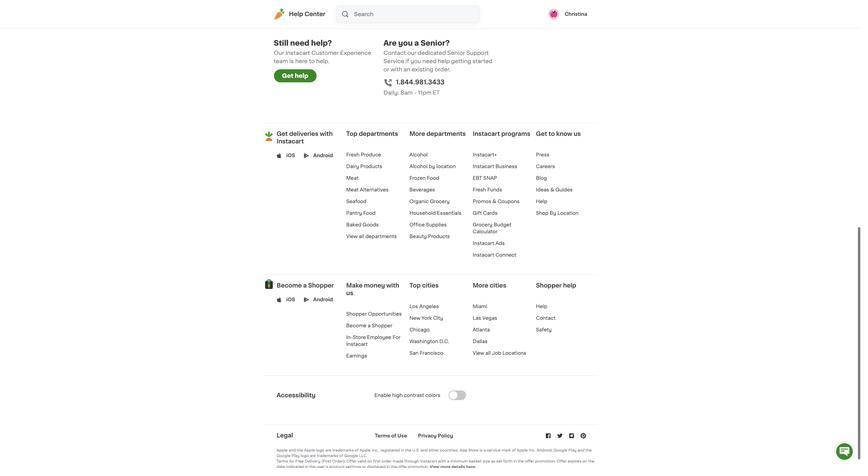Task type: vqa. For each thing, say whether or not it's contained in the screenshot.
left to-
no



Task type: describe. For each thing, give the bounding box(es) containing it.
indicated
[[286, 466, 304, 469]]

facebook image
[[545, 433, 552, 440]]

high
[[392, 394, 403, 399]]

0 horizontal spatial promotion.
[[408, 466, 429, 469]]

llc.
[[359, 455, 367, 459]]

promos
[[473, 199, 491, 204]]

0 horizontal spatial grocery
[[430, 199, 450, 204]]

policy
[[438, 434, 453, 439]]

ios app store logo image for get deliveries with instacart
[[277, 153, 282, 158]]

gift cards link
[[473, 211, 498, 216]]

instacart up instacart+
[[473, 131, 500, 137]]

atlanta link
[[473, 328, 490, 333]]

need inside "are you a senior? contact our dedicated senior support service if you need help getting started or with an existing order."
[[422, 59, 436, 64]]

1 vertical spatial trademarks
[[317, 455, 338, 459]]

because
[[451, 13, 475, 19]]

are
[[384, 40, 397, 47]]

during
[[376, 13, 394, 19]]

pantry
[[346, 211, 362, 216]]

los
[[409, 305, 418, 309]]

haven't
[[343, 21, 364, 27]]

1 horizontal spatial google
[[344, 455, 358, 459]]

pantry food link
[[346, 211, 376, 216]]

provided
[[365, 21, 390, 27]]

favorite
[[329, 13, 350, 19]]

android link for get deliveries with instacart
[[313, 152, 333, 159]]

departments for top departments
[[359, 131, 398, 137]]

help center
[[289, 11, 325, 17]]

dedicated
[[418, 50, 446, 56]]

basket
[[469, 460, 482, 464]]

3 and from the left
[[577, 449, 585, 453]]

android for get deliveries with instacart
[[313, 153, 333, 158]]

8am
[[401, 90, 413, 96]]

store inside in-store employee for instacart
[[353, 336, 366, 340]]

1 horizontal spatial logo
[[316, 449, 324, 453]]

(first
[[321, 460, 331, 464]]

pantry food
[[346, 211, 376, 216]]

careers
[[536, 164, 555, 169]]

of up valid
[[355, 449, 359, 453]]

terms of use
[[375, 434, 407, 439]]

goods
[[363, 223, 379, 228]]

service
[[487, 449, 501, 453]]

help inside "are you a senior? contact our dedicated senior support service if you need help getting started or with an existing order."
[[438, 59, 450, 64]]

dairy products
[[346, 164, 382, 169]]

los angeles
[[409, 305, 439, 309]]

2 and from the left
[[421, 449, 428, 453]]

the right forth
[[518, 460, 524, 464]]

safety
[[536, 328, 552, 333]]

1 apple from the left
[[277, 449, 288, 453]]

help for shopper help
[[563, 283, 576, 289]]

cities for top cities
[[422, 283, 439, 289]]

san francisco
[[409, 351, 443, 356]]

get for get to know us
[[536, 131, 547, 137]]

snap
[[483, 176, 497, 181]]

by
[[550, 211, 556, 216]]

help for first the help link from the bottom
[[536, 305, 547, 309]]

guides
[[556, 188, 573, 193]]

0 vertical spatial offer
[[525, 460, 534, 464]]

coupons
[[498, 199, 520, 204]]

know
[[556, 131, 572, 137]]

employee
[[367, 336, 391, 340]]

fresh funds
[[473, 188, 502, 193]]

instagram image
[[568, 433, 575, 440]]

instacart image
[[274, 9, 285, 20]]

meat alternatives
[[346, 188, 389, 193]]

to inside still need help? our instacart customer experience team is here to help.
[[309, 59, 315, 64]]

use
[[398, 434, 407, 439]]

by
[[429, 164, 435, 169]]

2 help link from the top
[[536, 305, 547, 309]]

alcohol for the alcohol link on the left top
[[409, 153, 428, 158]]

1 vertical spatial contact
[[536, 316, 556, 321]]

departments for more departments
[[427, 131, 466, 137]]

meat for meat alternatives
[[346, 188, 359, 193]]

organic grocery
[[409, 199, 450, 204]]

ios app store logo image for become a shopper
[[277, 298, 282, 303]]

in down delivery
[[305, 466, 308, 469]]

1 vertical spatial play
[[291, 455, 300, 459]]

1 help link from the top
[[536, 199, 547, 204]]

baked goods link
[[346, 223, 379, 228]]

seafood link
[[346, 199, 367, 204]]

more for more departments
[[409, 131, 425, 137]]

android for become a shopper
[[313, 298, 333, 303]]

enable high contrast colors
[[375, 394, 440, 399]]

1 horizontal spatial are
[[325, 449, 331, 453]]

4 apple from the left
[[517, 449, 528, 453]]

instacart inside apple and the apple logo are trademarks of apple inc., registered in the u.s. and other countries. app store is a service mark of apple inc. android, google play and the google play logo are trademarks of google llc. terms for free delivery (first order): offer valid on first order made through instacart with a minimum basket size as set forth in the offer promotion. offer expires on the date indicated in the user's account settings or displayed in the offer promotion.
[[420, 460, 437, 464]]

pinterest image
[[580, 433, 587, 440]]

android link for become a shopper
[[313, 297, 333, 304]]

instacart inside still need help? our instacart customer experience team is here to help.
[[285, 50, 310, 56]]

grocery budget calculator
[[473, 223, 511, 235]]

all for job
[[485, 351, 491, 356]]

need inside still need help? our instacart customer experience team is here to help.
[[290, 40, 309, 47]]

frozen
[[409, 176, 426, 181]]

instacart connect link
[[473, 253, 516, 258]]

shopper up the contact link
[[536, 283, 562, 289]]

here
[[295, 59, 308, 64]]

supplies
[[426, 223, 447, 228]]

get for get help
[[282, 73, 293, 79]]

registered
[[380, 449, 400, 453]]

are you a senior? contact our dedicated senior support service if you need help getting started or with an existing order.
[[384, 40, 492, 72]]

help for help center
[[289, 11, 303, 17]]

in down order
[[387, 466, 390, 469]]

1 horizontal spatial terms
[[375, 434, 390, 439]]

user's
[[317, 466, 328, 469]]

the up free
[[297, 449, 303, 453]]

beauty
[[409, 235, 427, 239]]

blog link
[[536, 176, 547, 181]]

1 vertical spatial are
[[310, 455, 316, 459]]

get to know us
[[536, 131, 581, 137]]

christina
[[565, 12, 587, 17]]

ios for become
[[286, 298, 295, 303]]

alcohol for alcohol by location
[[409, 164, 428, 169]]

careers link
[[536, 164, 555, 169]]

dallas
[[473, 340, 488, 345]]

help center link
[[274, 9, 325, 20]]

privacy policy
[[418, 434, 453, 439]]

grocery budget calculator link
[[473, 223, 511, 235]]

the down delivery
[[309, 466, 316, 469]]

1 vertical spatial become a shopper
[[346, 324, 392, 329]]

washington
[[409, 340, 438, 345]]

top for top departments
[[346, 131, 357, 137]]

view for view all job locations
[[473, 351, 484, 356]]

of left use
[[391, 434, 396, 439]]

with inside get deliveries with instacart
[[320, 131, 333, 137]]

or inside "are you a senior? contact our dedicated senior support service if you need help getting started or with an existing order."
[[384, 67, 389, 72]]

made
[[393, 460, 403, 464]]

shop by location link
[[536, 211, 579, 216]]

san francisco link
[[409, 351, 443, 356]]

new york city
[[409, 316, 443, 321]]

baked
[[346, 223, 361, 228]]

instacart shopper app logo image for become
[[263, 279, 275, 291]]

if
[[274, 13, 278, 19]]

1 offer from the left
[[347, 460, 357, 464]]

1 horizontal spatial promotion.
[[535, 460, 556, 464]]

instacart ads link
[[473, 241, 505, 246]]

instacart+ link
[[473, 153, 497, 158]]

d.c.
[[439, 340, 449, 345]]

angeles
[[419, 305, 439, 309]]

is inside still need help? our instacart customer experience team is here to help.
[[289, 59, 294, 64]]

u.s.
[[412, 449, 420, 453]]

get help
[[282, 73, 308, 79]]

top for top cities
[[409, 283, 421, 289]]

countries.
[[440, 449, 459, 453]]

shopper left make
[[308, 283, 334, 289]]

or inside apple and the apple logo are trademarks of apple inc., registered in the u.s. and other countries. app store is a service mark of apple inc. android, google play and the google play logo are trademarks of google llc. terms for free delivery (first order): offer valid on first order made through instacart with a minimum basket size as set forth in the offer promotion. offer expires on the date indicated in the user's account settings or displayed in the offer promotion.
[[362, 466, 366, 469]]

1 vertical spatial logo
[[301, 455, 309, 459]]

instacart down instacart ads
[[473, 253, 494, 258]]

& for promos
[[493, 199, 496, 204]]

programs
[[501, 131, 530, 137]]

food for frozen food
[[427, 176, 439, 181]]

instacart inside in-store employee for instacart
[[346, 342, 368, 347]]

get help button
[[274, 70, 317, 83]]

household essentials
[[409, 211, 462, 216]]

office supplies link
[[409, 223, 447, 228]]

the down the pinterest image
[[586, 449, 592, 453]]

view all departments
[[346, 235, 397, 239]]

senior
[[447, 50, 465, 56]]

contrast
[[404, 394, 424, 399]]

the down 'made'
[[391, 466, 397, 469]]

view all departments link
[[346, 235, 397, 239]]

user avatar image
[[548, 9, 559, 20]]

meat link
[[346, 176, 359, 181]]

1 on from the left
[[367, 460, 372, 464]]



Task type: locate. For each thing, give the bounding box(es) containing it.
1 vertical spatial help
[[295, 73, 308, 79]]

logo up free
[[301, 455, 309, 459]]

products for dairy products
[[360, 164, 382, 169]]

us down make
[[346, 291, 353, 296]]

2 meat from the top
[[346, 188, 359, 193]]

is inside apple and the apple logo are trademarks of apple inc., registered in the u.s. and other countries. app store is a service mark of apple inc. android, google play and the google play logo are trademarks of google llc. terms for free delivery (first order): offer valid on first order made through instacart with a minimum basket size as set forth in the offer promotion. offer expires on the date indicated in the user's account settings or displayed in the offer promotion.
[[480, 449, 483, 453]]

chicago
[[409, 328, 430, 333]]

android play store logo image for a
[[304, 298, 309, 303]]

1 vertical spatial become
[[346, 324, 366, 329]]

instacart
[[285, 50, 310, 56], [473, 131, 500, 137], [277, 139, 304, 145], [473, 164, 494, 169], [473, 241, 494, 246], [473, 253, 494, 258], [346, 342, 368, 347], [420, 460, 437, 464]]

1 vertical spatial android
[[313, 298, 333, 303]]

1 vertical spatial store
[[468, 449, 479, 453]]

0 vertical spatial food
[[427, 176, 439, 181]]

more up miami
[[473, 283, 488, 289]]

alcohol
[[409, 153, 428, 158], [409, 164, 428, 169]]

with right the money at the left of the page
[[386, 283, 399, 289]]

0 horizontal spatial cities
[[422, 283, 439, 289]]

1 horizontal spatial play
[[568, 449, 577, 453]]

1 vertical spatial us
[[346, 291, 353, 296]]

help
[[438, 59, 450, 64], [295, 73, 308, 79], [563, 283, 576, 289]]

android play store logo image
[[304, 153, 309, 158], [304, 298, 309, 303]]

0 horizontal spatial logo
[[301, 455, 309, 459]]

2 horizontal spatial and
[[577, 449, 585, 453]]

view for view all departments
[[346, 235, 358, 239]]

1 horizontal spatial offer
[[525, 460, 534, 464]]

make money with us
[[346, 283, 399, 296]]

0 horizontal spatial all
[[359, 235, 364, 239]]

help up the contact link
[[536, 305, 547, 309]]

1 horizontal spatial and
[[421, 449, 428, 453]]

terms up the date
[[277, 460, 288, 464]]

displayed
[[367, 466, 386, 469]]

still need help? our instacart customer experience team is here to help.
[[274, 40, 371, 64]]

1 ios app store logo image from the top
[[277, 153, 282, 158]]

atlanta
[[473, 328, 490, 333]]

apple up delivery
[[304, 449, 315, 453]]

gift cards
[[473, 211, 498, 216]]

alternatives
[[360, 188, 389, 193]]

colors
[[425, 394, 440, 399]]

apple up llc.
[[360, 449, 371, 453]]

1 horizontal spatial help
[[438, 59, 450, 64]]

offer down 'made'
[[398, 466, 407, 469]]

the left u.s.
[[405, 449, 411, 453]]

2 cities from the left
[[490, 283, 506, 289]]

0 horizontal spatial terms
[[277, 460, 288, 464]]

team
[[274, 59, 288, 64]]

view down the dallas
[[473, 351, 484, 356]]

0 vertical spatial fresh
[[346, 153, 360, 158]]

us for make money with us
[[346, 291, 353, 296]]

0 vertical spatial is
[[289, 59, 294, 64]]

us for get to know us
[[574, 131, 581, 137]]

get down team
[[282, 73, 293, 79]]

with down countries.
[[438, 460, 446, 464]]

shopper opportunities
[[346, 312, 402, 317]]

first
[[373, 460, 381, 464]]

a inside "if you can't select a favorite shopper during checkout, it may be because the shopper(s) you favorited haven't provided their availability yet."
[[325, 13, 328, 19]]

view all job locations
[[473, 351, 526, 356]]

apple
[[277, 449, 288, 453], [304, 449, 315, 453], [360, 449, 371, 453], [517, 449, 528, 453]]

1 vertical spatial android link
[[313, 297, 333, 304]]

ads
[[495, 241, 505, 246]]

all down baked goods
[[359, 235, 364, 239]]

0 vertical spatial terms
[[375, 434, 390, 439]]

produce
[[361, 153, 381, 158]]

2 on from the left
[[582, 460, 587, 464]]

favorited
[[317, 21, 342, 27]]

household
[[409, 211, 436, 216]]

fresh for fresh funds
[[473, 188, 486, 193]]

ebt
[[473, 176, 482, 181]]

0 horizontal spatial offer
[[398, 466, 407, 469]]

android play store logo image for deliveries
[[304, 153, 309, 158]]

ios app store logo image
[[277, 153, 282, 158], [277, 298, 282, 303]]

google up settings
[[344, 455, 358, 459]]

more departments
[[409, 131, 466, 137]]

food
[[427, 176, 439, 181], [363, 211, 376, 216]]

promotion. down through at the left bottom
[[408, 466, 429, 469]]

grocery up 'household essentials' link
[[430, 199, 450, 204]]

if you can't select a favorite shopper during checkout, it may be because the shopper(s) you favorited haven't provided their availability yet.
[[274, 13, 485, 27]]

or down service
[[384, 67, 389, 72]]

all for departments
[[359, 235, 364, 239]]

1 android play store logo image from the top
[[304, 153, 309, 158]]

products down produce
[[360, 164, 382, 169]]

availability
[[405, 21, 434, 27]]

0 horizontal spatial google
[[277, 455, 291, 459]]

instacart shopper app logo image for get
[[263, 131, 275, 142]]

ideas & guides
[[536, 188, 573, 193]]

0 vertical spatial play
[[568, 449, 577, 453]]

0 horizontal spatial store
[[353, 336, 366, 340]]

twitter image
[[557, 433, 563, 440]]

alcohol up "alcohol by location" link
[[409, 153, 428, 158]]

more
[[409, 131, 425, 137], [473, 283, 488, 289]]

0 horizontal spatial offer
[[347, 460, 357, 464]]

help link up shop
[[536, 199, 547, 204]]

top up fresh produce link at left
[[346, 131, 357, 137]]

press
[[536, 153, 549, 158]]

valid
[[358, 460, 366, 464]]

0 horizontal spatial products
[[360, 164, 382, 169]]

0 horizontal spatial help
[[295, 73, 308, 79]]

play up for
[[291, 455, 300, 459]]

1 vertical spatial all
[[485, 351, 491, 356]]

for
[[393, 336, 400, 340]]

grocery inside grocery budget calculator
[[473, 223, 492, 228]]

get inside get deliveries with instacart
[[277, 131, 288, 137]]

1 vertical spatial ios
[[286, 298, 295, 303]]

departments down goods at the top left of the page
[[365, 235, 397, 239]]

free
[[295, 460, 304, 464]]

logo up (first
[[316, 449, 324, 453]]

0 horizontal spatial become a shopper
[[277, 283, 334, 289]]

get left deliveries
[[277, 131, 288, 137]]

terms inside apple and the apple logo are trademarks of apple inc., registered in the u.s. and other countries. app store is a service mark of apple inc. android, google play and the google play logo are trademarks of google llc. terms for free delivery (first order): offer valid on first order made through instacart with a minimum basket size as set forth in the offer promotion. offer expires on the date indicated in the user's account settings or displayed in the offer promotion.
[[277, 460, 288, 464]]

size
[[483, 460, 490, 464]]

1 and from the left
[[289, 449, 296, 453]]

0 horizontal spatial on
[[367, 460, 372, 464]]

is up size
[[480, 449, 483, 453]]

with inside apple and the apple logo are trademarks of apple inc., registered in the u.s. and other countries. app store is a service mark of apple inc. android, google play and the google play logo are trademarks of google llc. terms for free delivery (first order): offer valid on first order made through instacart with a minimum basket size as set forth in the offer promotion. offer expires on the date indicated in the user's account settings or displayed in the offer promotion.
[[438, 460, 446, 464]]

on
[[367, 460, 372, 464], [582, 460, 587, 464]]

promotion. down android,
[[535, 460, 556, 464]]

with down service
[[391, 67, 402, 72]]

1 vertical spatial meat
[[346, 188, 359, 193]]

order.
[[435, 67, 451, 72]]

help link
[[536, 199, 547, 204], [536, 305, 547, 309]]

1 android link from the top
[[313, 152, 333, 159]]

help up shop
[[536, 199, 547, 204]]

1 instacart shopper app logo image from the top
[[263, 131, 275, 142]]

products down supplies
[[428, 235, 450, 239]]

2 horizontal spatial google
[[553, 449, 567, 453]]

1 cities from the left
[[422, 283, 439, 289]]

0 vertical spatial ios app store logo image
[[277, 153, 282, 158]]

more for more cities
[[473, 283, 488, 289]]

2 instacart shopper app logo image from the top
[[263, 279, 275, 291]]

0 vertical spatial android
[[313, 153, 333, 158]]

1 vertical spatial &
[[493, 199, 496, 204]]

0 horizontal spatial is
[[289, 59, 294, 64]]

in up 'made'
[[401, 449, 404, 453]]

offer left expires
[[557, 460, 567, 464]]

store right app
[[468, 449, 479, 453]]

date
[[277, 466, 285, 469]]

help link up the contact link
[[536, 305, 547, 309]]

of right mark
[[512, 449, 516, 453]]

food down the alcohol by location
[[427, 176, 439, 181]]

promos & coupons
[[473, 199, 520, 204]]

calculator
[[473, 230, 498, 235]]

1 horizontal spatial contact
[[536, 316, 556, 321]]

get deliveries with instacart
[[277, 131, 333, 145]]

dairy products link
[[346, 164, 382, 169]]

apple left inc.
[[517, 449, 528, 453]]

1 android from the top
[[313, 153, 333, 158]]

2 ios from the top
[[286, 298, 295, 303]]

is left the here
[[289, 59, 294, 64]]

0 horizontal spatial us
[[346, 291, 353, 296]]

privacy policy link
[[418, 434, 453, 439]]

1 horizontal spatial on
[[582, 460, 587, 464]]

apple down legal
[[277, 449, 288, 453]]

help for 1st the help link from the top of the page
[[536, 199, 547, 204]]

0 horizontal spatial to
[[309, 59, 315, 64]]

offer down inc.
[[525, 460, 534, 464]]

0 vertical spatial logo
[[316, 449, 324, 453]]

shopper up the employee
[[372, 324, 392, 329]]

departments up the location
[[427, 131, 466, 137]]

1 vertical spatial offer
[[398, 466, 407, 469]]

it
[[424, 13, 428, 19]]

1 horizontal spatial to
[[549, 131, 555, 137]]

0 horizontal spatial and
[[289, 449, 296, 453]]

2 ios app store logo image from the top
[[277, 298, 282, 303]]

0 horizontal spatial food
[[363, 211, 376, 216]]

1 vertical spatial fresh
[[473, 188, 486, 193]]

0 vertical spatial meat
[[346, 176, 359, 181]]

instacart business link
[[473, 164, 517, 169]]

google down twitter image
[[553, 449, 567, 453]]

the inside "if you can't select a favorite shopper during checkout, it may be because the shopper(s) you favorited haven't provided their availability yet."
[[476, 13, 485, 19]]

fresh produce
[[346, 153, 381, 158]]

1 ios from the top
[[286, 153, 295, 158]]

in right forth
[[513, 460, 517, 464]]

all left job
[[485, 351, 491, 356]]

top up the los
[[409, 283, 421, 289]]

0 horizontal spatial play
[[291, 455, 300, 459]]

1 horizontal spatial become a shopper
[[346, 324, 392, 329]]

contact inside "are you a senior? contact our dedicated senior support service if you need help getting started or with an existing order."
[[384, 50, 406, 56]]

help for get help
[[295, 73, 308, 79]]

us right know at top
[[574, 131, 581, 137]]

1 vertical spatial food
[[363, 211, 376, 216]]

2 vertical spatial help
[[536, 305, 547, 309]]

be
[[442, 13, 450, 19]]

1 alcohol from the top
[[409, 153, 428, 158]]

grocery up the calculator
[[473, 223, 492, 228]]

2 android link from the top
[[313, 297, 333, 304]]

and up for
[[289, 449, 296, 453]]

products for beauty products
[[428, 235, 450, 239]]

-
[[414, 90, 417, 96]]

1 horizontal spatial offer
[[557, 460, 567, 464]]

0 vertical spatial or
[[384, 67, 389, 72]]

play
[[568, 449, 577, 453], [291, 455, 300, 459]]

cities down instacart connect link
[[490, 283, 506, 289]]

departments up produce
[[359, 131, 398, 137]]

ios link for become
[[286, 297, 295, 304]]

0 horizontal spatial &
[[493, 199, 496, 204]]

new york city link
[[409, 316, 443, 321]]

1 horizontal spatial top
[[409, 283, 421, 289]]

service
[[384, 59, 404, 64]]

terms up the inc.,
[[375, 434, 390, 439]]

with inside make money with us
[[386, 283, 399, 289]]

to
[[309, 59, 315, 64], [549, 131, 555, 137]]

a inside "are you a senior? contact our dedicated senior support service if you need help getting started or with an existing order."
[[414, 40, 419, 47]]

play up expires
[[568, 449, 577, 453]]

0 vertical spatial need
[[290, 40, 309, 47]]

mark
[[502, 449, 511, 453]]

1 horizontal spatial or
[[384, 67, 389, 72]]

food up goods at the top left of the page
[[363, 211, 376, 216]]

2 ios link from the top
[[286, 297, 295, 304]]

0 vertical spatial help link
[[536, 199, 547, 204]]

cities for more cities
[[490, 283, 506, 289]]

help inside get help 'button'
[[295, 73, 308, 79]]

are up (first
[[325, 449, 331, 453]]

get for get deliveries with instacart
[[277, 131, 288, 137]]

promos & coupons link
[[473, 199, 520, 204]]

of up the order):
[[339, 455, 343, 459]]

fresh for fresh produce
[[346, 153, 360, 158]]

store
[[353, 336, 366, 340], [468, 449, 479, 453]]

alcohol down the alcohol link on the left top
[[409, 164, 428, 169]]

2 android play store logo image from the top
[[304, 298, 309, 303]]

0 horizontal spatial view
[[346, 235, 358, 239]]

0 vertical spatial android link
[[313, 152, 333, 159]]

2 android from the top
[[313, 298, 333, 303]]

0 horizontal spatial are
[[310, 455, 316, 459]]

shopper up become a shopper link
[[346, 312, 367, 317]]

0 vertical spatial android play store logo image
[[304, 153, 309, 158]]

are up delivery
[[310, 455, 316, 459]]

ios for get
[[286, 153, 295, 158]]

android,
[[537, 449, 553, 453]]

contact link
[[536, 316, 556, 321]]

meat for meat link
[[346, 176, 359, 181]]

alcohol by location
[[409, 164, 456, 169]]

instacart down other
[[420, 460, 437, 464]]

meat down dairy
[[346, 176, 359, 181]]

may
[[429, 13, 441, 19]]

store down become a shopper link
[[353, 336, 366, 340]]

0 vertical spatial become
[[277, 283, 302, 289]]

instacart down the calculator
[[473, 241, 494, 246]]

trademarks up (first
[[317, 455, 338, 459]]

2 offer from the left
[[557, 460, 567, 464]]

0 vertical spatial products
[[360, 164, 382, 169]]

fresh down ebt at the right top of page
[[473, 188, 486, 193]]

baked goods
[[346, 223, 379, 228]]

1 vertical spatial products
[[428, 235, 450, 239]]

customer
[[311, 50, 339, 56]]

with right deliveries
[[320, 131, 333, 137]]

food for pantry food
[[363, 211, 376, 216]]

on right expires
[[582, 460, 587, 464]]

0 vertical spatial more
[[409, 131, 425, 137]]

instacart shopper app logo image
[[263, 131, 275, 142], [263, 279, 275, 291]]

& down funds
[[493, 199, 496, 204]]

view down "baked"
[[346, 235, 358, 239]]

logo
[[316, 449, 324, 453], [301, 455, 309, 459]]

las vegas link
[[473, 316, 497, 321]]

2 vertical spatial help
[[563, 283, 576, 289]]

our
[[274, 50, 284, 56]]

if
[[406, 59, 409, 64]]

0 vertical spatial view
[[346, 235, 358, 239]]

Search search field
[[353, 6, 479, 22]]

instacart inside get deliveries with instacart
[[277, 139, 304, 145]]

1 horizontal spatial become
[[346, 324, 366, 329]]

meat down meat link
[[346, 188, 359, 193]]

0 vertical spatial are
[[325, 449, 331, 453]]

1 vertical spatial grocery
[[473, 223, 492, 228]]

with inside "are you a senior? contact our dedicated senior support service if you need help getting started or with an existing order."
[[391, 67, 402, 72]]

promotion.
[[535, 460, 556, 464], [408, 466, 429, 469]]

cities
[[422, 283, 439, 289], [490, 283, 506, 289]]

1 horizontal spatial more
[[473, 283, 488, 289]]

google up for
[[277, 455, 291, 459]]

0 vertical spatial trademarks
[[332, 449, 354, 453]]

cities up angeles
[[422, 283, 439, 289]]

& right ideas on the top right
[[550, 188, 554, 193]]

center
[[305, 11, 325, 17]]

1 horizontal spatial view
[[473, 351, 484, 356]]

miami
[[473, 305, 487, 309]]

1 horizontal spatial &
[[550, 188, 554, 193]]

get inside get help 'button'
[[282, 73, 293, 79]]

0 horizontal spatial fresh
[[346, 153, 360, 158]]

senior?
[[421, 40, 450, 47]]

dairy
[[346, 164, 359, 169]]

instacart down in-
[[346, 342, 368, 347]]

get up 'press' link on the top right of page
[[536, 131, 547, 137]]

contact up service
[[384, 50, 406, 56]]

2 apple from the left
[[304, 449, 315, 453]]

1 meat from the top
[[346, 176, 359, 181]]

1 vertical spatial alcohol
[[409, 164, 428, 169]]

& for ideas
[[550, 188, 554, 193]]

need up the here
[[290, 40, 309, 47]]

meat alternatives link
[[346, 188, 389, 193]]

2 alcohol from the top
[[409, 164, 428, 169]]

and up expires
[[577, 449, 585, 453]]

1 horizontal spatial fresh
[[473, 188, 486, 193]]

store inside apple and the apple logo are trademarks of apple inc., registered in the u.s. and other countries. app store is a service mark of apple inc. android, google play and the google play logo are trademarks of google llc. terms for free delivery (first order): offer valid on first order made through instacart with a minimum basket size as set forth in the offer promotion. offer expires on the date indicated in the user's account settings or displayed in the offer promotion.
[[468, 449, 479, 453]]

ios link for get
[[286, 152, 295, 159]]

0 vertical spatial help
[[289, 11, 303, 17]]

0 horizontal spatial more
[[409, 131, 425, 137]]

&
[[550, 188, 554, 193], [493, 199, 496, 204]]

in
[[401, 449, 404, 453], [513, 460, 517, 464], [305, 466, 308, 469], [387, 466, 390, 469]]

on left first
[[367, 460, 372, 464]]

experience
[[340, 50, 371, 56]]

location
[[436, 164, 456, 169]]

fresh funds link
[[473, 188, 502, 193]]

1 vertical spatial help
[[536, 199, 547, 204]]

need down dedicated
[[422, 59, 436, 64]]

view
[[346, 235, 358, 239], [473, 351, 484, 356]]

1 vertical spatial or
[[362, 466, 366, 469]]

the right expires
[[588, 460, 595, 464]]

the right because
[[476, 13, 485, 19]]

1 horizontal spatial store
[[468, 449, 479, 453]]

1 horizontal spatial is
[[480, 449, 483, 453]]

to right the here
[[309, 59, 315, 64]]

us inside make money with us
[[346, 291, 353, 296]]

1 vertical spatial view
[[473, 351, 484, 356]]

for
[[289, 460, 294, 464]]

city
[[433, 316, 443, 321]]

1 vertical spatial ios link
[[286, 297, 295, 304]]

more up the alcohol link on the left top
[[409, 131, 425, 137]]

0 vertical spatial ios
[[286, 153, 295, 158]]

ios
[[286, 153, 295, 158], [286, 298, 295, 303]]

las
[[473, 316, 481, 321]]

beverages
[[409, 188, 435, 193]]

0 vertical spatial become a shopper
[[277, 283, 334, 289]]

offer up settings
[[347, 460, 357, 464]]

become
[[277, 283, 302, 289], [346, 324, 366, 329]]

0 vertical spatial top
[[346, 131, 357, 137]]

in-
[[346, 336, 353, 340]]

3 apple from the left
[[360, 449, 371, 453]]

help up the shopper(s)
[[289, 11, 303, 17]]

0 vertical spatial alcohol
[[409, 153, 428, 158]]

0 vertical spatial &
[[550, 188, 554, 193]]

or down valid
[[362, 466, 366, 469]]

christina link
[[548, 9, 587, 20]]

instacart up the here
[[285, 50, 310, 56]]

1 vertical spatial more
[[473, 283, 488, 289]]

instacart down instacart+ link
[[473, 164, 494, 169]]

1 vertical spatial ios app store logo image
[[277, 298, 282, 303]]

1 ios link from the top
[[286, 152, 295, 159]]



